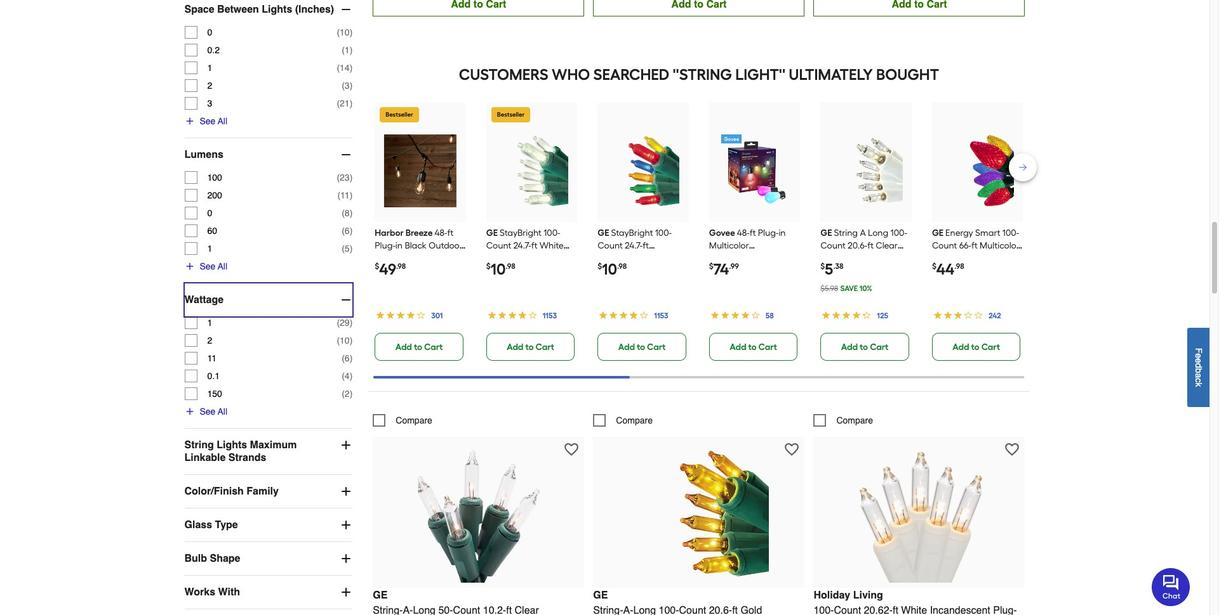 Task type: vqa. For each thing, say whether or not it's contained in the screenshot.


Task type: describe. For each thing, give the bounding box(es) containing it.
plug-
[[878, 253, 898, 264]]

chat invite button image
[[1152, 568, 1191, 607]]

plus image inside works with button
[[340, 587, 353, 599]]

13 ) from the top
[[350, 354, 353, 364]]

incandescent
[[821, 253, 875, 264]]

between
[[217, 4, 259, 15]]

wattage button
[[184, 284, 353, 317]]

all for space between lights (inches)
[[218, 116, 227, 126]]

$5.98
[[821, 284, 838, 293]]

lumens
[[184, 149, 223, 161]]

( 11 )
[[337, 190, 353, 201]]

''string
[[673, 65, 732, 84]]

strands
[[229, 453, 266, 464]]

8 ) from the top
[[350, 208, 353, 218]]

add to cart link for 74 list item
[[709, 333, 798, 361]]

who
[[552, 65, 590, 84]]

.98 for 'harbor breeze' link
[[396, 262, 406, 271]]

$ 44 .98
[[932, 260, 964, 279]]

( 23 )
[[337, 173, 353, 183]]

44
[[937, 260, 955, 279]]

plus image for glass type
[[340, 519, 353, 532]]

( 6 ) for 60
[[342, 226, 353, 236]]

glass
[[184, 520, 212, 531]]

see all for lumens
[[200, 262, 227, 272]]

1 horizontal spatial 11
[[340, 190, 350, 201]]

2 e from the top
[[1194, 359, 1204, 363]]

compare for 5000186167 element
[[837, 416, 873, 426]]

lights inside button
[[262, 4, 292, 15]]

( 4 )
[[342, 371, 353, 382]]

ge for ge string a long 100-count 20.6-ft clear incandescent plug-in christmas string lights image
[[821, 228, 832, 239]]

with
[[218, 587, 240, 599]]

works with
[[184, 587, 240, 599]]

cart for 49 list item
[[424, 342, 443, 353]]

harbor breeze link
[[375, 228, 463, 289]]

add for 49 list item
[[395, 342, 412, 353]]

space between lights (inches)
[[184, 4, 334, 15]]

cart for 2nd 10 list item from the right
[[536, 342, 554, 353]]

save
[[840, 284, 858, 293]]

color/finish family
[[184, 486, 279, 498]]

lights inside string a long 100- count 20.6-ft clear incandescent plug-in christmas string lights
[[821, 279, 845, 289]]

$ 5 .38
[[821, 260, 844, 279]]

see all button for wattage
[[184, 406, 227, 418]]

in
[[898, 253, 906, 264]]

1 up 14
[[345, 45, 350, 55]]

compare for 1001168602 element
[[396, 416, 432, 426]]

$ for govee 'link'
[[709, 262, 714, 271]]

6 ) from the top
[[350, 173, 353, 183]]

8
[[345, 208, 350, 218]]

a
[[860, 228, 866, 239]]

bulb shape button
[[184, 543, 353, 576]]

clear
[[876, 240, 898, 251]]

9 ) from the top
[[350, 226, 353, 236]]

ge string a long 100-count 20.6-ft clear incandescent plug-in christmas string lights image
[[830, 135, 903, 208]]

15 ) from the top
[[350, 389, 353, 399]]

( 29 )
[[337, 318, 353, 328]]

minus image for wattage
[[340, 294, 353, 307]]

( 2 )
[[342, 389, 353, 399]]

( 1 )
[[342, 45, 353, 55]]

f
[[1194, 348, 1204, 354]]

type
[[215, 520, 238, 531]]

add to cart link for 49 list item
[[375, 333, 463, 361]]

10 ) from the top
[[350, 244, 353, 254]]

5 for $ 5 .38
[[825, 260, 833, 279]]

govee link
[[709, 228, 800, 327]]

add to cart link for "44" list item
[[932, 333, 1021, 361]]

add to cart link for 5 list item at right
[[821, 333, 909, 361]]

count
[[821, 240, 846, 251]]

breeze
[[406, 228, 433, 239]]

see all button for lumens
[[184, 260, 227, 273]]

5 for ( 5 )
[[345, 244, 350, 254]]

1 for ( 14 )
[[207, 63, 212, 73]]

60
[[207, 226, 217, 236]]

add to cart link for 2nd 10 list item from the right
[[486, 333, 575, 361]]

space between lights (inches) button
[[184, 0, 353, 26]]

light''
[[735, 65, 786, 84]]

0 horizontal spatial 3
[[207, 98, 212, 108]]

( 14 )
[[337, 63, 353, 73]]

ge for 'ge energy smart 100-count 66-ft multicolor led plug-in christmas string lights' image
[[932, 228, 944, 239]]

( 21 )
[[337, 98, 353, 108]]

customers
[[459, 65, 549, 84]]

bulb shape
[[184, 554, 240, 565]]

govee
[[709, 228, 735, 239]]

living
[[853, 590, 883, 602]]

string lights maximum linkable strands
[[184, 440, 297, 464]]

c
[[1194, 378, 1204, 383]]

1 for ( 29 )
[[207, 318, 212, 328]]

( 5 )
[[342, 244, 353, 254]]

f e e d b a c k
[[1194, 348, 1204, 387]]

b
[[1194, 368, 1204, 373]]

cart for "44" list item
[[982, 342, 1000, 353]]

$ for 'harbor breeze' link
[[375, 262, 379, 271]]

1 heart outline image from the left
[[565, 443, 579, 457]]

0 horizontal spatial 11
[[207, 354, 217, 364]]

family
[[247, 486, 279, 498]]

add for 5 list item at right
[[841, 342, 858, 353]]

linkable
[[184, 453, 226, 464]]

see all button for space between lights (inches)
[[184, 115, 227, 128]]

20.6-
[[848, 240, 868, 251]]

74
[[714, 260, 729, 279]]

2 heart outline image from the left
[[785, 443, 799, 457]]

ge for ge staybright 100-count 24.7-ft multicolor led plug-in christmas string lights image
[[598, 228, 609, 239]]

add to cart for 74 list item
[[730, 342, 777, 353]]

ft
[[868, 240, 874, 251]]

add to cart for 5 list item at right
[[841, 342, 889, 353]]

bulb
[[184, 554, 207, 565]]

wattage
[[184, 295, 224, 306]]

maximum
[[250, 440, 297, 451]]

to for 5 list item at right
[[860, 342, 868, 353]]

1 horizontal spatial 3
[[345, 81, 350, 91]]

add for 2nd 10 list item from the right
[[507, 342, 524, 353]]

2 ) from the top
[[350, 45, 353, 55]]

to for 74 list item
[[748, 342, 757, 353]]

1 for ( 5 )
[[207, 244, 212, 254]]

works
[[184, 587, 215, 599]]

a
[[1194, 373, 1204, 378]]

2 for ( 10 )
[[207, 336, 212, 346]]

govee 48-ft plug-in multicolor indoor/outdoor string light with 15 color changing-light led edison bulbs bluetooth compatibility wi-fi compatibility image
[[718, 135, 791, 208]]

150
[[207, 389, 222, 399]]

holiday living 100-count 20.62-ft white incandescent plug-in christmas string lights image
[[850, 444, 989, 583]]

ge staybright 100-count 24.7-ft white led plug-in christmas string lights image
[[495, 135, 568, 208]]

add to cart for "44" list item
[[953, 342, 1000, 353]]

21
[[340, 98, 350, 108]]

color/finish family button
[[184, 476, 353, 509]]

lights inside string lights maximum linkable strands
[[217, 440, 247, 451]]



Task type: locate. For each thing, give the bounding box(es) containing it.
add to cart link inside 74 list item
[[709, 333, 798, 361]]

1 horizontal spatial bestseller
[[497, 111, 525, 119]]

5 ) from the top
[[350, 98, 353, 108]]

see
[[200, 116, 216, 126], [200, 262, 216, 272], [200, 407, 216, 417]]

plus image
[[184, 116, 195, 126], [184, 407, 195, 417], [340, 439, 353, 452], [340, 486, 353, 498], [340, 519, 353, 532], [340, 553, 353, 566]]

add to cart inside 74 list item
[[730, 342, 777, 353]]

) down 29
[[350, 336, 353, 346]]

cart for 5 list item at right
[[870, 342, 889, 353]]

1 vertical spatial 6
[[345, 354, 350, 364]]

minus image right (inches)
[[340, 3, 353, 16]]

harbor
[[375, 228, 404, 239]]

3 add to cart link from the left
[[598, 333, 686, 361]]

add to cart link inside "44" list item
[[932, 333, 1021, 361]]

1 vertical spatial 0
[[207, 208, 212, 218]]

string for long
[[834, 228, 858, 239]]

ge link for ge staybright 100-count 24.7-ft white led plug-in christmas string lights image
[[486, 228, 576, 277]]

2 10 list item from the left
[[598, 103, 689, 361]]

0 horizontal spatial heart outline image
[[565, 443, 579, 457]]

e up b
[[1194, 359, 1204, 363]]

2 vertical spatial string
[[184, 440, 214, 451]]

0 vertical spatial string
[[834, 228, 858, 239]]

4 ) from the top
[[350, 81, 353, 91]]

5 up $5.98
[[825, 260, 833, 279]]

.98 for ge link associated with ge staybright 100-count 24.7-ft multicolor led plug-in christmas string lights image
[[617, 262, 627, 271]]

ge for ge staybright 100-count 24.7-ft white led plug-in christmas string lights image
[[486, 228, 498, 239]]

add to cart for 49 list item
[[395, 342, 443, 353]]

4 add from the left
[[730, 342, 746, 353]]

compare
[[396, 416, 432, 426], [616, 416, 653, 426], [837, 416, 873, 426]]

4 add to cart from the left
[[730, 342, 777, 353]]

3 see all button from the top
[[184, 406, 227, 418]]

3 cart from the left
[[647, 342, 666, 353]]

k
[[1194, 383, 1204, 387]]

2 add to cart link from the left
[[486, 333, 575, 361]]

see all up wattage
[[200, 262, 227, 272]]

to for 49 list item
[[414, 342, 422, 353]]

1 ( 6 ) from the top
[[342, 226, 353, 236]]

add to cart link
[[375, 333, 463, 361], [486, 333, 575, 361], [598, 333, 686, 361], [709, 333, 798, 361], [821, 333, 909, 361], [932, 333, 1021, 361]]

2 ( 6 ) from the top
[[342, 354, 353, 364]]

0 vertical spatial ( 6 )
[[342, 226, 353, 236]]

bestseller for 49
[[386, 111, 413, 119]]

3 to from the left
[[637, 342, 645, 353]]

minus image inside space between lights (inches) button
[[340, 3, 353, 16]]

lights down the 'christmas'
[[821, 279, 845, 289]]

( 6 ) for 11
[[342, 354, 353, 364]]

2
[[207, 81, 212, 91], [207, 336, 212, 346], [345, 389, 350, 399]]

1 vertical spatial lights
[[821, 279, 845, 289]]

string inside string lights maximum linkable strands
[[184, 440, 214, 451]]

lumens button
[[184, 138, 353, 171]]

2 see from the top
[[200, 262, 216, 272]]

1 see all from the top
[[200, 116, 227, 126]]

to inside "44" list item
[[971, 342, 980, 353]]

3 up lumens
[[207, 98, 212, 108]]

color/finish
[[184, 486, 244, 498]]

see all button
[[184, 115, 227, 128], [184, 260, 227, 273], [184, 406, 227, 418]]

harbor breeze 48-ft plug-in black outdoor string light with 18 white-light led edison bulbs image
[[384, 135, 457, 208]]

0 vertical spatial see
[[200, 116, 216, 126]]

.98 for ge staybright 100-count 24.7-ft white led plug-in christmas string lights image ge link
[[506, 262, 516, 271]]

( 6 ) up ( 5 )
[[342, 226, 353, 236]]

0 up 0.2
[[207, 27, 212, 37]]

) up ( 5 )
[[350, 226, 353, 236]]

to inside 49 list item
[[414, 342, 422, 353]]

2 0 from the top
[[207, 208, 212, 218]]

1 6 from the top
[[345, 226, 350, 236]]

add to cart for second 10 list item
[[618, 342, 666, 353]]

2 $ 10 .98 from the left
[[598, 260, 627, 279]]

add to cart inside 49 list item
[[395, 342, 443, 353]]

add to cart inside "44" list item
[[953, 342, 1000, 353]]

all down 150 in the bottom left of the page
[[218, 407, 227, 417]]

ge string-a-long 50-count 10.2-ft clear incandescent plug-in christmas string lights image
[[409, 444, 549, 583]]

5 list item
[[821, 103, 912, 361]]

( 8 )
[[342, 208, 353, 218]]

plus image inside see all 'button'
[[184, 262, 195, 272]]

2 see all button from the top
[[184, 260, 227, 273]]

1 horizontal spatial 10 list item
[[598, 103, 689, 361]]

2 down 0.2
[[207, 81, 212, 91]]

1 vertical spatial 5
[[825, 260, 833, 279]]

see for lumens
[[200, 262, 216, 272]]

minus image inside lumens "button"
[[340, 149, 353, 161]]

2 vertical spatial see all
[[200, 407, 227, 417]]

christmas
[[821, 266, 862, 277]]

ge inside 5 list item
[[821, 228, 832, 239]]

3 $ from the left
[[598, 262, 602, 271]]

0 vertical spatial 5
[[345, 244, 350, 254]]

ge link for 'ge energy smart 100-count 66-ft multicolor led plug-in christmas string lights' image
[[932, 228, 1022, 277]]

6 up the 4
[[345, 354, 350, 364]]

long
[[868, 228, 889, 239]]

0 for ( 10 )
[[207, 27, 212, 37]]

0 vertical spatial 3
[[345, 81, 350, 91]]

$ inside $ 5 .38
[[821, 262, 825, 271]]

1 down wattage
[[207, 318, 212, 328]]

4 .98 from the left
[[955, 262, 964, 271]]

1 down 0.2
[[207, 63, 212, 73]]

see up wattage
[[200, 262, 216, 272]]

1 compare from the left
[[396, 416, 432, 426]]

0 horizontal spatial $ 10 .98
[[486, 260, 516, 279]]

74 list item
[[709, 103, 800, 361]]

to inside 74 list item
[[748, 342, 757, 353]]

(
[[337, 27, 340, 37], [342, 45, 345, 55], [337, 63, 340, 73], [342, 81, 345, 91], [337, 98, 340, 108], [337, 173, 340, 183], [337, 190, 340, 201], [342, 208, 345, 218], [342, 226, 345, 236], [342, 244, 345, 254], [337, 318, 340, 328], [337, 336, 340, 346], [342, 354, 345, 364], [342, 371, 345, 382], [342, 389, 345, 399]]

14 ) from the top
[[350, 371, 353, 382]]

.98
[[396, 262, 406, 271], [506, 262, 516, 271], [617, 262, 627, 271], [955, 262, 964, 271]]

) down the 4
[[350, 389, 353, 399]]

2 .98 from the left
[[506, 262, 516, 271]]

all up lumens
[[218, 116, 227, 126]]

2 down the 4
[[345, 389, 350, 399]]

shape
[[210, 554, 240, 565]]

0 vertical spatial 2
[[207, 81, 212, 91]]

) down ( 1 )
[[350, 63, 353, 73]]

add inside "44" list item
[[953, 342, 969, 353]]

see up lumens
[[200, 116, 216, 126]]

see all button up lumens
[[184, 115, 227, 128]]

2 compare from the left
[[616, 416, 653, 426]]

0 vertical spatial plus image
[[184, 262, 195, 272]]

) down the ( 11 )
[[350, 208, 353, 218]]

bestseller for 10
[[497, 111, 525, 119]]

works with button
[[184, 577, 353, 610]]

1 vertical spatial plus image
[[340, 587, 353, 599]]

ge
[[486, 228, 498, 239], [598, 228, 609, 239], [821, 228, 832, 239], [932, 228, 944, 239], [373, 590, 388, 602], [593, 590, 608, 602]]

lights
[[262, 4, 292, 15], [821, 279, 845, 289], [217, 440, 247, 451]]

200
[[207, 190, 222, 201]]

3 compare from the left
[[837, 416, 873, 426]]

$ 74 .99
[[709, 260, 739, 279]]

4
[[345, 371, 350, 382]]

plus image inside glass type button
[[340, 519, 353, 532]]

plus image inside the bulb shape button
[[340, 553, 353, 566]]

1 horizontal spatial string
[[834, 228, 858, 239]]

) up ( 8 )
[[350, 190, 353, 201]]

1 ) from the top
[[350, 27, 353, 37]]

) down ( 3 ) at the top left of page
[[350, 98, 353, 108]]

to inside 5 list item
[[860, 342, 868, 353]]

to for second 10 list item
[[637, 342, 645, 353]]

see all for space between lights (inches)
[[200, 116, 227, 126]]

49 list item
[[375, 103, 466, 361]]

.99
[[729, 262, 739, 271]]

0 horizontal spatial lights
[[217, 440, 247, 451]]

ge staybright 100-count 24.7-ft multicolor led plug-in christmas string lights image
[[607, 135, 680, 208]]

see all down 150 in the bottom left of the page
[[200, 407, 227, 417]]

0.2
[[207, 45, 220, 55]]

100-
[[891, 228, 907, 239]]

1 vertical spatial all
[[218, 262, 227, 272]]

23
[[340, 173, 350, 183]]

1 vertical spatial minus image
[[340, 149, 353, 161]]

)
[[350, 27, 353, 37], [350, 45, 353, 55], [350, 63, 353, 73], [350, 81, 353, 91], [350, 98, 353, 108], [350, 173, 353, 183], [350, 190, 353, 201], [350, 208, 353, 218], [350, 226, 353, 236], [350, 244, 353, 254], [350, 318, 353, 328], [350, 336, 353, 346], [350, 354, 353, 364], [350, 371, 353, 382], [350, 389, 353, 399]]

$ inside $ 49 .98
[[375, 262, 379, 271]]

$ 49 .98
[[375, 260, 406, 279]]

0
[[207, 27, 212, 37], [207, 208, 212, 218]]

6 cart from the left
[[982, 342, 1000, 353]]

0 horizontal spatial compare
[[396, 416, 432, 426]]

5 to from the left
[[860, 342, 868, 353]]

minus image inside wattage button
[[340, 294, 353, 307]]

compare inside 5000186167 element
[[837, 416, 873, 426]]

1 vertical spatial ( 6 )
[[342, 354, 353, 364]]

2 horizontal spatial string
[[864, 266, 888, 277]]

) up the ( 11 )
[[350, 173, 353, 183]]

1 e from the top
[[1194, 354, 1204, 359]]

0 vertical spatial see all button
[[184, 115, 227, 128]]

5 add to cart from the left
[[841, 342, 889, 353]]

add to cart link inside 5 list item
[[821, 333, 909, 361]]

3 add from the left
[[618, 342, 635, 353]]

bestseller inside 49 list item
[[386, 111, 413, 119]]

plus image for color/finish family
[[340, 486, 353, 498]]

d
[[1194, 363, 1204, 368]]

1 add to cart link from the left
[[375, 333, 463, 361]]

1 vertical spatial 2
[[207, 336, 212, 346]]

plus image
[[184, 262, 195, 272], [340, 587, 353, 599]]

1 vertical spatial see all
[[200, 262, 227, 272]]

1 see from the top
[[200, 116, 216, 126]]

bestseller up harbor breeze 48-ft plug-in black outdoor string light with 18 white-light led edison bulbs image
[[386, 111, 413, 119]]

1 ( 10 ) from the top
[[337, 27, 353, 37]]

see all
[[200, 116, 227, 126], [200, 262, 227, 272], [200, 407, 227, 417]]

cart for 74 list item
[[759, 342, 777, 353]]

12 ) from the top
[[350, 336, 353, 346]]

plus image for bulb shape
[[340, 553, 353, 566]]

to for 2nd 10 list item from the right
[[526, 342, 534, 353]]

1 cart from the left
[[424, 342, 443, 353]]

2 vertical spatial all
[[218, 407, 227, 417]]

see all button up wattage
[[184, 260, 227, 273]]

add
[[395, 342, 412, 353], [507, 342, 524, 353], [618, 342, 635, 353], [730, 342, 746, 353], [841, 342, 858, 353], [953, 342, 969, 353]]

1 see all button from the top
[[184, 115, 227, 128]]

to for "44" list item
[[971, 342, 980, 353]]

1001168658 element
[[593, 414, 653, 427]]

1 to from the left
[[414, 342, 422, 353]]

1 vertical spatial 11
[[207, 354, 217, 364]]

1 down 60
[[207, 244, 212, 254]]

1 add to cart from the left
[[395, 342, 443, 353]]

holiday living
[[814, 590, 883, 602]]

1 horizontal spatial heart outline image
[[785, 443, 799, 457]]

string up linkable at left
[[184, 440, 214, 451]]

5000186167 element
[[814, 414, 873, 427]]

1 0 from the top
[[207, 27, 212, 37]]

plus image inside "color/finish family" button
[[340, 486, 353, 498]]

1 vertical spatial 3
[[207, 98, 212, 108]]

1 $ 10 .98 from the left
[[486, 260, 516, 279]]

2 bestseller from the left
[[497, 111, 525, 119]]

6 add from the left
[[953, 342, 969, 353]]

$ 10 .98 for ge staybright 100-count 24.7-ft multicolor led plug-in christmas string lights image
[[598, 260, 627, 279]]

0 horizontal spatial string
[[184, 440, 214, 451]]

0 horizontal spatial plus image
[[184, 262, 195, 272]]

0 vertical spatial 11
[[340, 190, 350, 201]]

$ inside $ 74 .99
[[709, 262, 714, 271]]

0 up 60
[[207, 208, 212, 218]]

$ for ge staybright 100-count 24.7-ft white led plug-in christmas string lights image ge link
[[486, 262, 491, 271]]

0 for ( 8 )
[[207, 208, 212, 218]]

29
[[340, 318, 350, 328]]

1 vertical spatial ( 10 )
[[337, 336, 353, 346]]

1 vertical spatial see all button
[[184, 260, 227, 273]]

heart outline image
[[565, 443, 579, 457], [785, 443, 799, 457]]

all up wattage
[[218, 262, 227, 272]]

2 $ from the left
[[486, 262, 491, 271]]

0 horizontal spatial 10 list item
[[486, 103, 577, 361]]

see for wattage
[[200, 407, 216, 417]]

add to cart inside 5 list item
[[841, 342, 889, 353]]

holiday living link
[[814, 590, 1025, 616]]

7 ) from the top
[[350, 190, 353, 201]]

( 10 )
[[337, 27, 353, 37], [337, 336, 353, 346]]

.98 inside $ 49 .98
[[396, 262, 406, 271]]

f e e d b a c k button
[[1188, 328, 1210, 407]]

minus image up 23 at the left top
[[340, 149, 353, 161]]

0 vertical spatial all
[[218, 116, 227, 126]]

see all button down 150 in the bottom left of the page
[[184, 406, 227, 418]]

49
[[379, 260, 396, 279]]

add inside 74 list item
[[730, 342, 746, 353]]

searched
[[593, 65, 670, 84]]

2 vertical spatial see all button
[[184, 406, 227, 418]]

2 vertical spatial see
[[200, 407, 216, 417]]

bestseller
[[386, 111, 413, 119], [497, 111, 525, 119]]

(inches)
[[295, 4, 334, 15]]

minus image
[[340, 3, 353, 16], [340, 149, 353, 161], [340, 294, 353, 307]]

5 $ from the left
[[821, 262, 825, 271]]

3 see from the top
[[200, 407, 216, 417]]

( 10 ) up ( 1 )
[[337, 27, 353, 37]]

2 add to cart from the left
[[507, 342, 554, 353]]

1 horizontal spatial 5
[[825, 260, 833, 279]]

3 minus image from the top
[[340, 294, 353, 307]]

space
[[184, 4, 214, 15]]

see all for wattage
[[200, 407, 227, 417]]

11
[[340, 190, 350, 201], [207, 354, 217, 364]]

cart inside 5 list item
[[870, 342, 889, 353]]

2 vertical spatial lights
[[217, 440, 247, 451]]

see for space between lights (inches)
[[200, 116, 216, 126]]

5 add from the left
[[841, 342, 858, 353]]

4 to from the left
[[748, 342, 757, 353]]

100
[[207, 173, 222, 183]]

add for "44" list item
[[953, 342, 969, 353]]

add for 74 list item
[[730, 342, 746, 353]]

cart inside 49 list item
[[424, 342, 443, 353]]

.38
[[833, 262, 844, 271]]

add to cart for 2nd 10 list item from the right
[[507, 342, 554, 353]]

) down 8
[[350, 244, 353, 254]]

2 see all from the top
[[200, 262, 227, 272]]

string lights maximum linkable strands button
[[184, 429, 353, 475]]

customers who searched ''string light'' ultimately bought heading
[[374, 62, 1025, 87]]

6 for 11
[[345, 354, 350, 364]]

4 $ from the left
[[709, 262, 714, 271]]

cart inside 74 list item
[[759, 342, 777, 353]]

5 down 8
[[345, 244, 350, 254]]

0 vertical spatial see all
[[200, 116, 227, 126]]

2 add from the left
[[507, 342, 524, 353]]

0.1
[[207, 371, 220, 382]]

2 to from the left
[[526, 342, 534, 353]]

0 horizontal spatial bestseller
[[386, 111, 413, 119]]

add for second 10 list item
[[618, 342, 635, 353]]

2 horizontal spatial compare
[[837, 416, 873, 426]]

0 vertical spatial 6
[[345, 226, 350, 236]]

) up ( 1 )
[[350, 27, 353, 37]]

add inside 49 list item
[[395, 342, 412, 353]]

1 horizontal spatial $ 10 .98
[[598, 260, 627, 279]]

) up ( 4 )
[[350, 318, 353, 328]]

bestseller down customers
[[497, 111, 525, 119]]

glass type
[[184, 520, 238, 531]]

compare inside 1001168658 element
[[616, 416, 653, 426]]

harbor breeze
[[375, 228, 433, 239]]

lights up the strands
[[217, 440, 247, 451]]

11 down 23 at the left top
[[340, 190, 350, 201]]

$ 10 .98
[[486, 260, 516, 279], [598, 260, 627, 279]]

10%
[[860, 284, 873, 293]]

bought
[[876, 65, 939, 84]]

6 for 60
[[345, 226, 350, 236]]

3 see all from the top
[[200, 407, 227, 417]]

2 ( 10 ) from the top
[[337, 336, 353, 346]]

compare for 1001168658 element
[[616, 416, 653, 426]]

4 add to cart link from the left
[[709, 333, 798, 361]]

10
[[340, 27, 350, 37], [491, 260, 506, 279], [602, 260, 617, 279], [340, 336, 350, 346]]

1 vertical spatial see
[[200, 262, 216, 272]]

5 inside list item
[[825, 260, 833, 279]]

14
[[340, 63, 350, 73]]

ge string-a-long 100-count 20.6-ft gold incandescent plug-in christmas string lights image
[[629, 444, 769, 583]]

0 vertical spatial 0
[[207, 27, 212, 37]]

string down plug-
[[864, 266, 888, 277]]

2 horizontal spatial lights
[[821, 279, 845, 289]]

2 cart from the left
[[536, 342, 554, 353]]

$5.98 save 10%
[[821, 284, 873, 293]]

1 bestseller from the left
[[386, 111, 413, 119]]

see down 150 in the bottom left of the page
[[200, 407, 216, 417]]

glass type button
[[184, 509, 353, 542]]

) up ( 21 )
[[350, 81, 353, 91]]

3 add to cart from the left
[[618, 342, 666, 353]]

( 10 ) down 29
[[337, 336, 353, 346]]

44 list item
[[932, 103, 1023, 361]]

10 list item
[[486, 103, 577, 361], [598, 103, 689, 361]]

compare inside 1001168602 element
[[396, 416, 432, 426]]

2 vertical spatial 2
[[345, 389, 350, 399]]

1 all from the top
[[218, 116, 227, 126]]

ge inside "44" list item
[[932, 228, 944, 239]]

holiday
[[814, 590, 850, 602]]

6 add to cart from the left
[[953, 342, 1000, 353]]

0 vertical spatial minus image
[[340, 3, 353, 16]]

cart inside "44" list item
[[982, 342, 1000, 353]]

3 all from the top
[[218, 407, 227, 417]]

minus image for space between lights (inches)
[[340, 3, 353, 16]]

ultimately
[[789, 65, 873, 84]]

( 10 ) for 2
[[337, 336, 353, 346]]

minus image up 29
[[340, 294, 353, 307]]

string left 'a'
[[834, 228, 858, 239]]

0 vertical spatial lights
[[262, 4, 292, 15]]

2 up 0.1
[[207, 336, 212, 346]]

0 horizontal spatial 5
[[345, 244, 350, 254]]

1001168602 element
[[373, 414, 432, 427]]

1 .98 from the left
[[396, 262, 406, 271]]

2 6 from the top
[[345, 354, 350, 364]]

6 up ( 5 )
[[345, 226, 350, 236]]

customers who searched ''string light'' ultimately bought
[[459, 65, 939, 84]]

6 $ from the left
[[932, 262, 937, 271]]

0 vertical spatial ( 10 )
[[337, 27, 353, 37]]

add to cart link for second 10 list item
[[598, 333, 686, 361]]

heart outline image
[[1005, 443, 1019, 457]]

( 10 ) for 0
[[337, 27, 353, 37]]

see all up lumens
[[200, 116, 227, 126]]

2 minus image from the top
[[340, 149, 353, 161]]

lights left (inches)
[[262, 4, 292, 15]]

1 vertical spatial string
[[864, 266, 888, 277]]

5 cart from the left
[[870, 342, 889, 353]]

) up ( 2 )
[[350, 371, 353, 382]]

4 cart from the left
[[759, 342, 777, 353]]

cart for second 10 list item
[[647, 342, 666, 353]]

6 to from the left
[[971, 342, 980, 353]]

) up the 4
[[350, 354, 353, 364]]

string a long 100- count 20.6-ft clear incandescent plug-in christmas string lights
[[821, 228, 907, 289]]

$ 10 .98 for ge staybright 100-count 24.7-ft white led plug-in christmas string lights image
[[486, 260, 516, 279]]

plus image for string lights maximum linkable strands
[[340, 439, 353, 452]]

1 horizontal spatial plus image
[[340, 587, 353, 599]]

1 10 list item from the left
[[486, 103, 577, 361]]

plus image inside string lights maximum linkable strands button
[[340, 439, 353, 452]]

all for lumens
[[218, 262, 227, 272]]

1 add from the left
[[395, 342, 412, 353]]

ge link for ge staybright 100-count 24.7-ft multicolor led plug-in christmas string lights image
[[598, 228, 685, 289]]

$ for 'ge energy smart 100-count 66-ft multicolor led plug-in christmas string lights' image ge link
[[932, 262, 937, 271]]

3 .98 from the left
[[617, 262, 627, 271]]

3 up ( 21 )
[[345, 81, 350, 91]]

5 add to cart link from the left
[[821, 333, 909, 361]]

$ for ge link associated with ge staybright 100-count 24.7-ft multicolor led plug-in christmas string lights image
[[598, 262, 602, 271]]

( 6 ) up the 4
[[342, 354, 353, 364]]

1 minus image from the top
[[340, 3, 353, 16]]

3 ) from the top
[[350, 63, 353, 73]]

all for wattage
[[218, 407, 227, 417]]

string
[[834, 228, 858, 239], [864, 266, 888, 277], [184, 440, 214, 451]]

2 all from the top
[[218, 262, 227, 272]]

1 horizontal spatial compare
[[616, 416, 653, 426]]

2 for ( 3 )
[[207, 81, 212, 91]]

1 horizontal spatial lights
[[262, 4, 292, 15]]

) up 14
[[350, 45, 353, 55]]

e up "d"
[[1194, 354, 1204, 359]]

to
[[414, 342, 422, 353], [526, 342, 534, 353], [637, 342, 645, 353], [748, 342, 757, 353], [860, 342, 868, 353], [971, 342, 980, 353]]

3
[[345, 81, 350, 91], [207, 98, 212, 108]]

6 add to cart link from the left
[[932, 333, 1021, 361]]

string for maximum
[[184, 440, 214, 451]]

( 3 )
[[342, 81, 353, 91]]

minus image for lumens
[[340, 149, 353, 161]]

11 up 0.1
[[207, 354, 217, 364]]

2 vertical spatial minus image
[[340, 294, 353, 307]]

.98 for 'ge energy smart 100-count 66-ft multicolor led plug-in christmas string lights' image ge link
[[955, 262, 964, 271]]

11 ) from the top
[[350, 318, 353, 328]]

ge energy smart 100-count 66-ft multicolor led plug-in christmas string lights image
[[941, 135, 1014, 208]]

$ inside $ 44 .98
[[932, 262, 937, 271]]

.98 inside $ 44 .98
[[955, 262, 964, 271]]

add inside 5 list item
[[841, 342, 858, 353]]

1 $ from the left
[[375, 262, 379, 271]]



